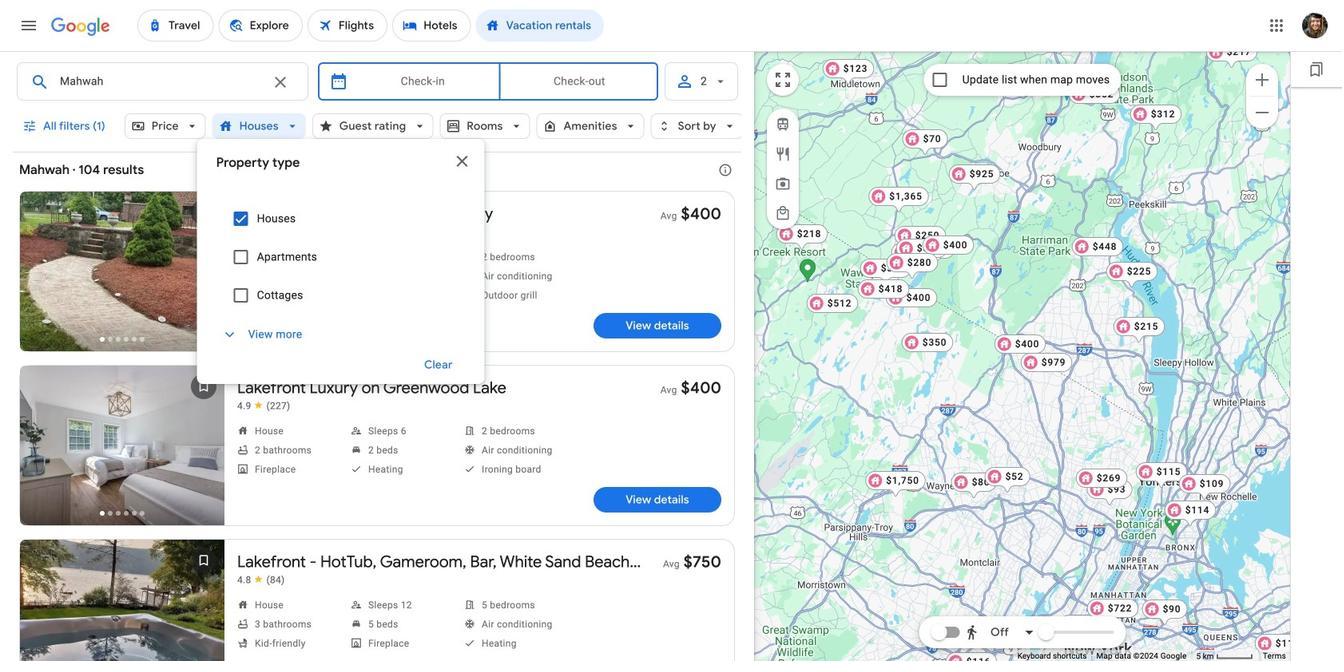 Task type: vqa. For each thing, say whether or not it's contained in the screenshot.
the Next ICON associated with Save Lakefront - HotTub, Gameroom, Bar, White Sand Beach, Views, and 15 acres to collection image's Photo 1 Back icon
yes



Task type: locate. For each thing, give the bounding box(es) containing it.
1 back image from the top
[[22, 256, 60, 294]]

3 photos list from the top
[[20, 540, 225, 662]]

Check-in text field
[[358, 63, 488, 100]]

3 back image from the top
[[22, 604, 60, 642]]

back image for save lakefront - hottub, gameroom, bar, white sand beach, views, and 15 acres to collection image
[[22, 604, 60, 642]]

learn more about these results image
[[706, 151, 745, 189]]

1 photo 1 image from the top
[[20, 192, 225, 352]]

next image for save lakefront - hottub, gameroom, bar, white sand beach, views, and 15 acres to collection image
[[185, 604, 223, 642]]

back image
[[22, 256, 60, 294], [22, 430, 60, 468], [22, 604, 60, 642]]

2 next image from the top
[[185, 604, 223, 642]]

back image for save lakefront luxury on greenwood lake to collection icon
[[22, 430, 60, 468]]

photos list for save lakefront - hottub, gameroom, bar, white sand beach, views, and 15 acres to collection image's back image
[[20, 540, 225, 662]]

close dialog image
[[453, 152, 472, 171]]

0 vertical spatial photo 1 image
[[20, 192, 225, 352]]

photo 1 image
[[20, 192, 225, 352], [20, 366, 225, 526], [20, 540, 225, 662]]

2 back image from the top
[[22, 430, 60, 468]]

2 photos list from the top
[[20, 366, 225, 539]]

2 photo 1 image from the top
[[20, 366, 225, 526]]

0 vertical spatial next image
[[185, 430, 223, 468]]

photos list
[[20, 192, 225, 365], [20, 366, 225, 539], [20, 540, 225, 662]]

1 vertical spatial photos list
[[20, 366, 225, 539]]

2 vertical spatial back image
[[22, 604, 60, 642]]

1 next image from the top
[[185, 430, 223, 468]]

back image for save castle on a rock heated pool in may to collection image
[[22, 256, 60, 294]]

save castle on a rock heated pool in may to collection image
[[185, 193, 223, 232]]

photos list for back image for save castle on a rock heated pool in may to collection image
[[20, 192, 225, 365]]

2 vertical spatial photos list
[[20, 540, 225, 662]]

1 photos list from the top
[[20, 192, 225, 365]]

photo 1 image for back image for save castle on a rock heated pool in may to collection image
[[20, 192, 225, 352]]

1 vertical spatial photo 1 image
[[20, 366, 225, 526]]

2 vertical spatial photo 1 image
[[20, 540, 225, 662]]

next image
[[185, 430, 223, 468], [185, 604, 223, 642]]

next image down save lakefront luxury on greenwood lake to collection icon
[[185, 430, 223, 468]]

1 vertical spatial next image
[[185, 604, 223, 642]]

0 vertical spatial photos list
[[20, 192, 225, 365]]

photo 1 image for save lakefront - hottub, gameroom, bar, white sand beach, views, and 15 acres to collection image's back image
[[20, 540, 225, 662]]

1 vertical spatial back image
[[22, 430, 60, 468]]

0 vertical spatial back image
[[22, 256, 60, 294]]

3 photo 1 image from the top
[[20, 540, 225, 662]]

save lakefront luxury on greenwood lake to collection image
[[185, 368, 223, 406]]

next image down save lakefront - hottub, gameroom, bar, white sand beach, views, and 15 acres to collection image
[[185, 604, 223, 642]]



Task type: describe. For each thing, give the bounding box(es) containing it.
clear image
[[271, 73, 290, 92]]

main menu image
[[19, 16, 38, 35]]

map region
[[754, 51, 1291, 662]]

filters form
[[13, 51, 744, 384]]

photo 1 image for back image associated with save lakefront luxury on greenwood lake to collection icon
[[20, 366, 225, 526]]

next image
[[185, 256, 223, 294]]

view larger map image
[[774, 70, 793, 89]]

4.8 out of 5 stars from 84 reviews image
[[237, 574, 285, 587]]

photos list for back image associated with save lakefront luxury on greenwood lake to collection icon
[[20, 366, 225, 539]]

Check-out text field
[[514, 63, 646, 100]]

zoom in map image
[[1253, 70, 1272, 89]]

4.9 out of 5 stars from 227 reviews image
[[237, 400, 290, 413]]

zoom out map image
[[1253, 103, 1272, 122]]

save lakefront - hottub, gameroom, bar, white sand beach, views, and 15 acres to collection image
[[185, 542, 223, 580]]

Search for places, hotels and more text field
[[59, 63, 261, 100]]

next image for save lakefront luxury on greenwood lake to collection icon
[[185, 430, 223, 468]]



